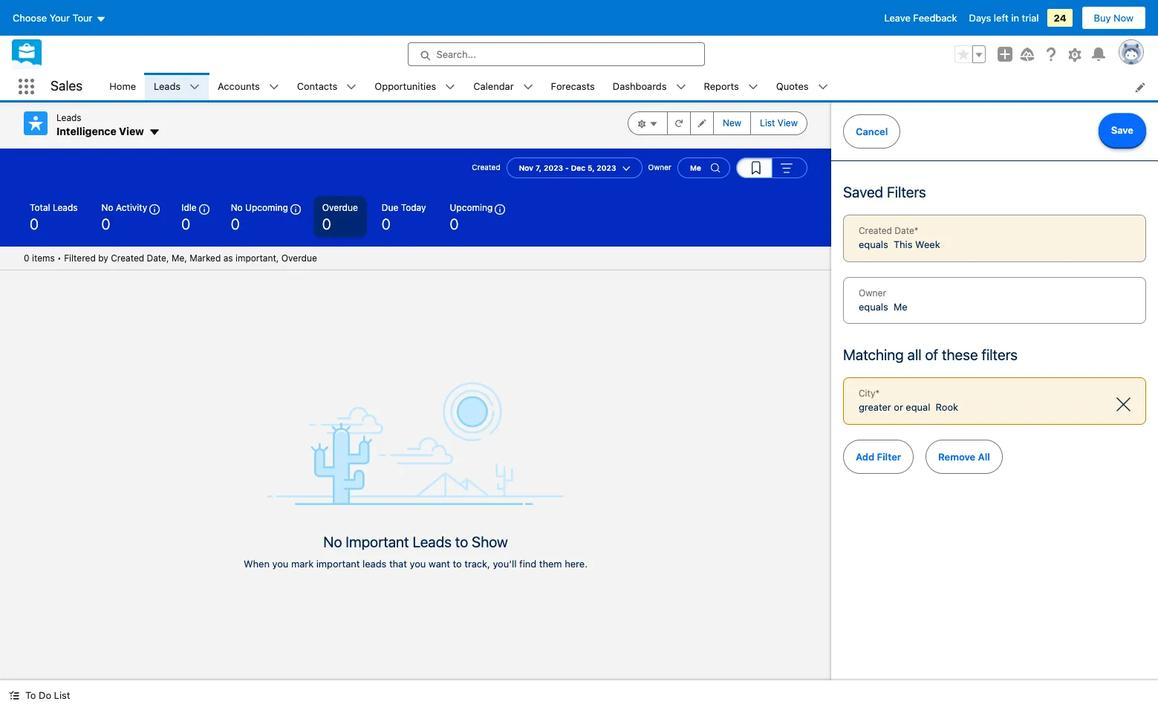 Task type: locate. For each thing, give the bounding box(es) containing it.
in
[[1012, 12, 1020, 24]]

text default image inside reports "list item"
[[748, 82, 759, 92]]

no important leads to show when you mark important leads that you want to track, you'll find them here.
[[244, 534, 588, 570]]

text default image for dashboards
[[676, 82, 686, 92]]

leads list item
[[145, 73, 209, 100]]

overdue
[[322, 202, 358, 213], [281, 252, 317, 263]]

2 text default image from the left
[[676, 82, 686, 92]]

1 vertical spatial *
[[876, 388, 880, 399]]

list
[[101, 73, 1159, 100]]

reports
[[704, 80, 739, 92]]

0 horizontal spatial text default image
[[523, 82, 533, 92]]

this
[[894, 239, 913, 250]]

0 vertical spatial me
[[690, 163, 702, 172]]

2 horizontal spatial no
[[323, 534, 342, 551]]

overdue left due
[[322, 202, 358, 213]]

0 horizontal spatial overdue
[[281, 252, 317, 263]]

0 horizontal spatial owner
[[648, 163, 672, 172]]

text default image inside leads list item
[[190, 82, 200, 92]]

text default image right accounts
[[269, 82, 279, 92]]

0 horizontal spatial me
[[690, 163, 702, 172]]

text default image inside "opportunities" list item
[[445, 82, 456, 92]]

group down list view button
[[736, 157, 808, 178]]

trial
[[1022, 12, 1039, 24]]

add filter
[[856, 451, 902, 463]]

no for upcoming
[[231, 202, 243, 213]]

24
[[1054, 12, 1067, 24]]

choose your tour
[[13, 12, 93, 24]]

text default image left the to
[[9, 691, 19, 701]]

no right idle
[[231, 202, 243, 213]]

you
[[272, 558, 289, 570], [410, 558, 426, 570]]

list right do
[[54, 690, 70, 702]]

leads inside total leads 0
[[53, 202, 78, 213]]

to up the track,
[[455, 534, 468, 551]]

list
[[760, 117, 775, 129], [54, 690, 70, 702]]

2023 right the 5,
[[597, 163, 616, 172]]

text default image left reports link
[[676, 82, 686, 92]]

1 horizontal spatial 2023
[[597, 163, 616, 172]]

1 vertical spatial list
[[54, 690, 70, 702]]

1 horizontal spatial text default image
[[676, 82, 686, 92]]

no up the important
[[323, 534, 342, 551]]

matching all of these filters
[[843, 346, 1018, 363]]

0 vertical spatial *
[[915, 225, 919, 236]]

0 horizontal spatial you
[[272, 558, 289, 570]]

2 upcoming from the left
[[450, 202, 493, 213]]

idle
[[181, 202, 197, 213]]

sales
[[51, 78, 83, 94]]

intelligence view
[[56, 125, 144, 137]]

0 horizontal spatial upcoming
[[245, 202, 288, 213]]

contacts
[[297, 80, 338, 92]]

1 vertical spatial group
[[628, 111, 808, 135]]

today
[[401, 202, 426, 213]]

to do list button
[[0, 681, 79, 710]]

* up week
[[915, 225, 919, 236]]

you left "mark"
[[272, 558, 289, 570]]

1 horizontal spatial view
[[778, 117, 798, 129]]

* up "greater"
[[876, 388, 880, 399]]

matching
[[843, 346, 904, 363]]

1 horizontal spatial me
[[894, 301, 908, 312]]

0 horizontal spatial *
[[876, 388, 880, 399]]

text default image inside contacts list item
[[347, 82, 357, 92]]

date,
[[147, 252, 169, 263]]

text default image left accounts link
[[190, 82, 200, 92]]

of
[[926, 346, 939, 363]]

leave feedback
[[885, 12, 958, 24]]

1 vertical spatial overdue
[[281, 252, 317, 263]]

text default image inside the quotes list item
[[818, 82, 828, 92]]

equals up matching
[[859, 301, 889, 312]]

view
[[778, 117, 798, 129], [119, 125, 144, 137]]

text default image inside dashboards list item
[[676, 82, 686, 92]]

2 vertical spatial created
[[111, 252, 144, 263]]

view inside list view button
[[778, 117, 798, 129]]

add
[[856, 451, 875, 463]]

text default image down search...
[[445, 82, 456, 92]]

2 horizontal spatial created
[[859, 225, 892, 236]]

0 horizontal spatial view
[[119, 125, 144, 137]]

2023
[[544, 163, 563, 172], [597, 163, 616, 172]]

0 horizontal spatial no
[[101, 202, 113, 213]]

leads link
[[145, 73, 190, 100]]

1 horizontal spatial upcoming
[[450, 202, 493, 213]]

1 horizontal spatial you
[[410, 558, 426, 570]]

cancel
[[856, 126, 888, 137]]

dashboards list item
[[604, 73, 695, 100]]

text default image inside calendar list item
[[523, 82, 533, 92]]

view right intelligence
[[119, 125, 144, 137]]

group containing new
[[628, 111, 808, 135]]

forecasts link
[[542, 73, 604, 100]]

5,
[[588, 163, 595, 172]]

opportunities link
[[366, 73, 445, 100]]

0 vertical spatial equals
[[859, 239, 889, 250]]

view down quotes link
[[778, 117, 798, 129]]

1 horizontal spatial no
[[231, 202, 243, 213]]

you right that
[[410, 558, 426, 570]]

2023 left -
[[544, 163, 563, 172]]

0 vertical spatial created
[[472, 163, 501, 172]]

filter
[[877, 451, 902, 463]]

0 vertical spatial owner
[[648, 163, 672, 172]]

0 items • filtered by created date, me, marked as important, overdue
[[24, 252, 317, 263]]

2 you from the left
[[410, 558, 426, 570]]

items
[[32, 252, 55, 263]]

no activity
[[101, 202, 147, 213]]

calendar
[[474, 80, 514, 92]]

1 you from the left
[[272, 558, 289, 570]]

list containing home
[[101, 73, 1159, 100]]

owner for owner
[[648, 163, 672, 172]]

home
[[109, 80, 136, 92]]

owner down the created date * equals this week
[[859, 287, 887, 298]]

no inside no important leads to show when you mark important leads that you want to track, you'll find them here.
[[323, 534, 342, 551]]

text default image inside to do list button
[[9, 691, 19, 701]]

overdue inside key performance indicators group
[[322, 202, 358, 213]]

to
[[25, 690, 36, 702]]

2 2023 from the left
[[597, 163, 616, 172]]

text default image for reports
[[748, 82, 759, 92]]

group
[[955, 45, 986, 63], [628, 111, 808, 135], [736, 157, 808, 178]]

2 equals from the top
[[859, 301, 889, 312]]

leads up want
[[413, 534, 452, 551]]

as
[[223, 252, 233, 263]]

0
[[30, 215, 39, 232], [101, 215, 110, 232], [181, 215, 190, 232], [231, 215, 240, 232], [322, 215, 331, 232], [382, 215, 391, 232], [450, 215, 459, 232], [24, 252, 29, 263]]

important,
[[236, 252, 279, 263]]

no upcoming
[[231, 202, 288, 213]]

0 inside overdue 0
[[322, 215, 331, 232]]

0 horizontal spatial created
[[111, 252, 144, 263]]

choose
[[13, 12, 47, 24]]

leads inside list item
[[154, 80, 181, 92]]

text default image right quotes
[[818, 82, 828, 92]]

text default image for contacts
[[347, 82, 357, 92]]

leads right home
[[154, 80, 181, 92]]

1 text default image from the left
[[523, 82, 533, 92]]

created right "by" at the top of page
[[111, 252, 144, 263]]

group down "days"
[[955, 45, 986, 63]]

1 horizontal spatial list
[[760, 117, 775, 129]]

text default image right calendar
[[523, 82, 533, 92]]

1 horizontal spatial created
[[472, 163, 501, 172]]

0 horizontal spatial 2023
[[544, 163, 563, 172]]

to do list
[[25, 690, 70, 702]]

created
[[472, 163, 501, 172], [859, 225, 892, 236], [111, 252, 144, 263]]

leads right 'total'
[[53, 202, 78, 213]]

created left nov
[[472, 163, 501, 172]]

home link
[[101, 73, 145, 100]]

overdue right important,
[[281, 252, 317, 263]]

important
[[316, 558, 360, 570]]

0 inside total leads 0
[[30, 215, 39, 232]]

created left date
[[859, 225, 892, 236]]

1 horizontal spatial overdue
[[322, 202, 358, 213]]

owner left me button
[[648, 163, 672, 172]]

created for created
[[472, 163, 501, 172]]

owner equals me
[[859, 287, 908, 312]]

1 vertical spatial equals
[[859, 301, 889, 312]]

find
[[519, 558, 537, 570]]

no left activity
[[101, 202, 113, 213]]

text default image right contacts
[[347, 82, 357, 92]]

to right want
[[453, 558, 462, 570]]

text default image for accounts
[[269, 82, 279, 92]]

1 vertical spatial created
[[859, 225, 892, 236]]

0 vertical spatial to
[[455, 534, 468, 551]]

filters
[[887, 184, 927, 201]]

text default image
[[190, 82, 200, 92], [269, 82, 279, 92], [347, 82, 357, 92], [445, 82, 456, 92], [748, 82, 759, 92], [818, 82, 828, 92], [149, 127, 160, 138], [9, 691, 19, 701]]

do
[[39, 690, 51, 702]]

text default image inside accounts list item
[[269, 82, 279, 92]]

created inside the created date * equals this week
[[859, 225, 892, 236]]

owner inside owner equals me
[[859, 287, 887, 298]]

1 horizontal spatial *
[[915, 225, 919, 236]]

upcoming up important,
[[245, 202, 288, 213]]

* inside city * greater or equal rook
[[876, 388, 880, 399]]

intelligence
[[56, 125, 116, 137]]

text default image
[[523, 82, 533, 92], [676, 82, 686, 92]]

you'll
[[493, 558, 517, 570]]

equals left this
[[859, 239, 889, 250]]

cancel button
[[843, 114, 901, 149]]

text default image for opportunities
[[445, 82, 456, 92]]

date
[[895, 225, 915, 236]]

0 vertical spatial overdue
[[322, 202, 358, 213]]

want
[[429, 558, 450, 570]]

leads
[[154, 80, 181, 92], [56, 112, 81, 123], [53, 202, 78, 213], [413, 534, 452, 551]]

group down reports link
[[628, 111, 808, 135]]

1 horizontal spatial owner
[[859, 287, 887, 298]]

now
[[1114, 12, 1134, 24]]

1 vertical spatial owner
[[859, 287, 887, 298]]

1 equals from the top
[[859, 239, 889, 250]]

1 vertical spatial me
[[894, 301, 908, 312]]

text default image right reports
[[748, 82, 759, 92]]

upcoming right 'today'
[[450, 202, 493, 213]]

upcoming
[[245, 202, 288, 213], [450, 202, 493, 213]]

to
[[455, 534, 468, 551], [453, 558, 462, 570]]

buy
[[1094, 12, 1111, 24]]

list right new
[[760, 117, 775, 129]]



Task type: vqa. For each thing, say whether or not it's contained in the screenshot.
grid
no



Task type: describe. For each thing, give the bounding box(es) containing it.
overdue 0
[[322, 202, 358, 232]]

text default image down "leads" link
[[149, 127, 160, 138]]

contacts list item
[[288, 73, 366, 100]]

7,
[[536, 163, 542, 172]]

dashboards link
[[604, 73, 676, 100]]

text default image for leads
[[190, 82, 200, 92]]

0 vertical spatial group
[[955, 45, 986, 63]]

week
[[916, 239, 941, 250]]

new button
[[713, 111, 751, 135]]

due today 0
[[382, 202, 426, 232]]

buy now button
[[1082, 6, 1147, 30]]

city * greater or equal rook
[[859, 388, 959, 413]]

forecasts
[[551, 80, 595, 92]]

created date * equals this week
[[859, 225, 941, 250]]

calendar list item
[[465, 73, 542, 100]]

list view button
[[751, 111, 808, 135]]

left
[[994, 12, 1009, 24]]

save
[[1112, 124, 1134, 136]]

leads
[[363, 558, 387, 570]]

these
[[942, 346, 978, 363]]

search... button
[[408, 42, 705, 66]]

equals inside owner equals me
[[859, 301, 889, 312]]

•
[[57, 252, 62, 263]]

tour
[[73, 12, 93, 24]]

created for created date * equals this week
[[859, 225, 892, 236]]

list view
[[760, 117, 798, 129]]

nov
[[519, 163, 534, 172]]

total
[[30, 202, 50, 213]]

-
[[566, 163, 569, 172]]

view for list view
[[778, 117, 798, 129]]

reports link
[[695, 73, 748, 100]]

1 vertical spatial to
[[453, 558, 462, 570]]

days
[[969, 12, 992, 24]]

accounts list item
[[209, 73, 288, 100]]

city
[[859, 388, 876, 399]]

0 inside due today 0
[[382, 215, 391, 232]]

here.
[[565, 558, 588, 570]]

activity
[[116, 202, 147, 213]]

choose your tour button
[[12, 6, 107, 30]]

0 items • filtered by created date, me, marked as important, overdue status
[[24, 252, 317, 263]]

opportunities
[[375, 80, 436, 92]]

days left in trial
[[969, 12, 1039, 24]]

dashboards
[[613, 80, 667, 92]]

filters
[[982, 346, 1018, 363]]

2 vertical spatial group
[[736, 157, 808, 178]]

me,
[[172, 252, 187, 263]]

leads inside no important leads to show when you mark important leads that you want to track, you'll find them here.
[[413, 534, 452, 551]]

no for activity
[[101, 202, 113, 213]]

accounts
[[218, 80, 260, 92]]

by
[[98, 252, 108, 263]]

all
[[908, 346, 922, 363]]

1 upcoming from the left
[[245, 202, 288, 213]]

mark
[[291, 558, 314, 570]]

your
[[50, 12, 70, 24]]

quotes link
[[768, 73, 818, 100]]

marked
[[190, 252, 221, 263]]

owner for owner equals me
[[859, 287, 887, 298]]

view for intelligence view
[[119, 125, 144, 137]]

important
[[346, 534, 409, 551]]

greater
[[859, 401, 892, 413]]

track,
[[465, 558, 490, 570]]

due
[[382, 202, 399, 213]]

remove all
[[939, 451, 991, 463]]

contacts link
[[288, 73, 347, 100]]

no for important
[[323, 534, 342, 551]]

add filter button
[[843, 440, 914, 474]]

quotes
[[776, 80, 809, 92]]

nov 7, 2023 - dec 5, 2023
[[519, 163, 616, 172]]

* inside the created date * equals this week
[[915, 225, 919, 236]]

that
[[389, 558, 407, 570]]

opportunities list item
[[366, 73, 465, 100]]

key performance indicators group
[[0, 196, 832, 246]]

new
[[723, 117, 742, 129]]

0 horizontal spatial list
[[54, 690, 70, 702]]

leave feedback link
[[885, 12, 958, 24]]

leads up intelligence
[[56, 112, 81, 123]]

them
[[539, 558, 562, 570]]

or
[[894, 401, 904, 413]]

1 2023 from the left
[[544, 163, 563, 172]]

me inside button
[[690, 163, 702, 172]]

quotes list item
[[768, 73, 837, 100]]

0 vertical spatial list
[[760, 117, 775, 129]]

all
[[978, 451, 991, 463]]

me button
[[678, 157, 731, 178]]

search...
[[437, 48, 476, 60]]

text default image for quotes
[[818, 82, 828, 92]]

rook
[[936, 401, 959, 413]]

equals inside the created date * equals this week
[[859, 239, 889, 250]]

accounts link
[[209, 73, 269, 100]]

me inside owner equals me
[[894, 301, 908, 312]]

show
[[472, 534, 508, 551]]

buy now
[[1094, 12, 1134, 24]]

saved
[[843, 184, 884, 201]]

saved filters
[[843, 184, 927, 201]]

remove
[[939, 451, 976, 463]]

nov 7, 2023 - dec 5, 2023 button
[[507, 157, 642, 178]]

text default image for calendar
[[523, 82, 533, 92]]

total leads 0
[[30, 202, 78, 232]]

reports list item
[[695, 73, 768, 100]]



